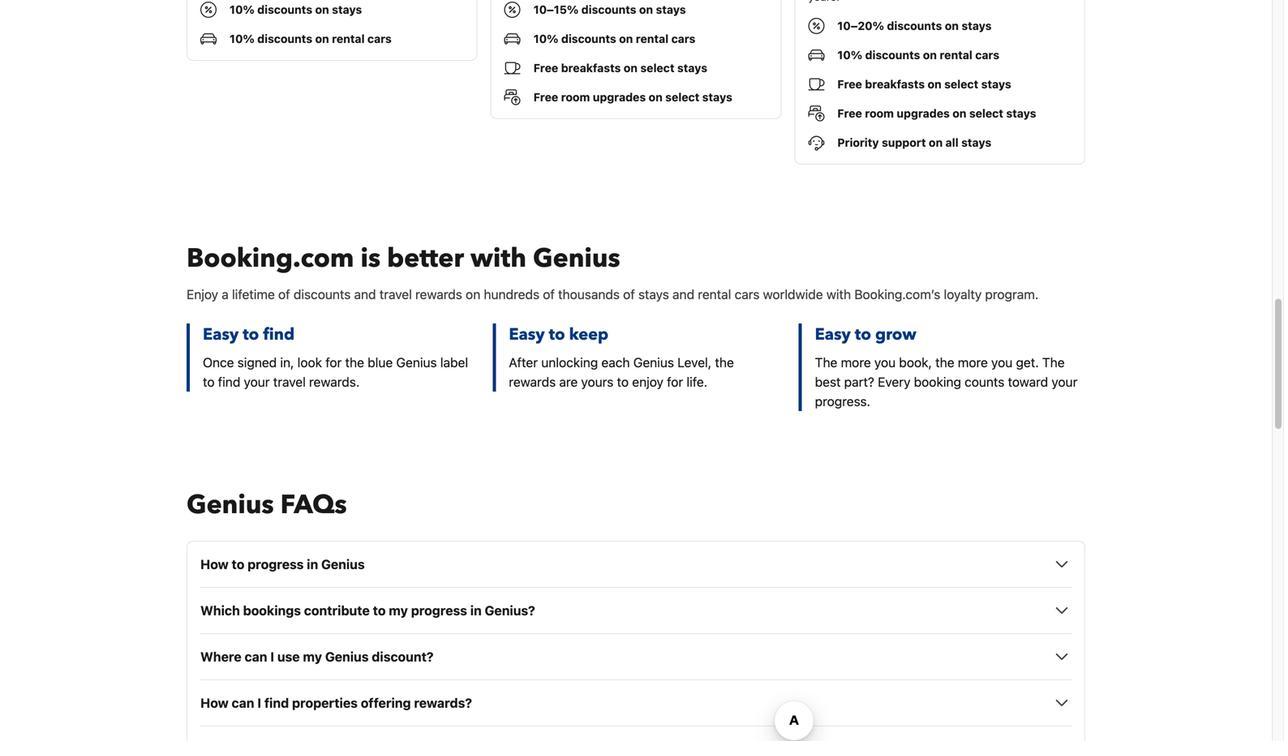 Task type: locate. For each thing, give the bounding box(es) containing it.
you
[[874, 355, 896, 370], [991, 355, 1013, 370]]

1 vertical spatial rewards
[[509, 374, 556, 390]]

0 horizontal spatial easy
[[203, 324, 239, 346]]

1 horizontal spatial the
[[1042, 355, 1065, 370]]

on
[[315, 3, 329, 16], [639, 3, 653, 16], [945, 19, 959, 32], [315, 32, 329, 45], [619, 32, 633, 45], [923, 48, 937, 62], [624, 61, 638, 75], [928, 77, 942, 91], [649, 90, 663, 104], [953, 107, 966, 120], [929, 136, 943, 149], [466, 287, 480, 302]]

the right get.
[[1042, 355, 1065, 370]]

to down the each
[[617, 374, 629, 390]]

1 vertical spatial room
[[865, 107, 894, 120]]

book,
[[899, 355, 932, 370]]

stays
[[332, 3, 362, 16], [656, 3, 686, 16], [962, 19, 992, 32], [677, 61, 707, 75], [981, 77, 1011, 91], [702, 90, 732, 104], [1006, 107, 1036, 120], [961, 136, 991, 149], [638, 287, 669, 302]]

genius down contribute
[[325, 649, 369, 665]]

look
[[297, 355, 322, 370]]

can for how
[[232, 695, 254, 711]]

of
[[278, 287, 290, 302], [543, 287, 555, 302], [623, 287, 635, 302]]

0 vertical spatial my
[[389, 603, 408, 618]]

rewards inside after unlocking each genius level, the rewards are yours to enjoy for life.
[[509, 374, 556, 390]]

can
[[245, 649, 267, 665], [232, 695, 254, 711]]

breakfasts up support
[[865, 77, 925, 91]]

enjoy a lifetime of discounts and travel rewards on hundreds of thousands of stays and rental cars worldwide with booking.com's loyalty program.
[[187, 287, 1039, 302]]

i for find
[[257, 695, 261, 711]]

0 vertical spatial breakfasts
[[561, 61, 621, 75]]

how
[[200, 557, 229, 572], [200, 695, 229, 711]]

my right use
[[303, 649, 322, 665]]

progress up discount?
[[411, 603, 467, 618]]

easy up after
[[509, 324, 545, 346]]

select
[[640, 61, 675, 75], [944, 77, 978, 91], [665, 90, 699, 104], [969, 107, 1003, 120]]

the right level,
[[715, 355, 734, 370]]

how can i find properties offering rewards? button
[[200, 693, 1072, 713]]

1 horizontal spatial you
[[991, 355, 1013, 370]]

properties
[[292, 695, 358, 711]]

for left life.
[[667, 374, 683, 390]]

1 vertical spatial for
[[667, 374, 683, 390]]

bookings
[[243, 603, 301, 618]]

1 horizontal spatial of
[[543, 287, 555, 302]]

your right toward at the bottom right of page
[[1052, 374, 1078, 390]]

1 horizontal spatial i
[[270, 649, 274, 665]]

where can i use my genius discount?
[[200, 649, 434, 665]]

your down 'signed'
[[244, 374, 270, 390]]

10% discounts on rental cars for 10%
[[230, 32, 392, 45]]

to down once in the top left of the page
[[203, 374, 215, 390]]

more up part?
[[841, 355, 871, 370]]

easy up once in the top left of the page
[[203, 324, 239, 346]]

can left use
[[245, 649, 267, 665]]

2 how from the top
[[200, 695, 229, 711]]

2 horizontal spatial the
[[935, 355, 954, 370]]

genius right blue
[[396, 355, 437, 370]]

how down where
[[200, 695, 229, 711]]

1 vertical spatial progress
[[411, 603, 467, 618]]

more
[[841, 355, 871, 370], [958, 355, 988, 370]]

1 horizontal spatial breakfasts
[[865, 77, 925, 91]]

where can i use my genius discount? button
[[200, 647, 1072, 667]]

the for easy to find
[[345, 355, 364, 370]]

for up rewards. on the left of the page
[[325, 355, 342, 370]]

1 horizontal spatial room
[[865, 107, 894, 120]]

booking.com is better with genius
[[187, 241, 620, 276]]

contribute
[[304, 603, 370, 618]]

to right contribute
[[373, 603, 386, 618]]

0 vertical spatial free room upgrades on select stays
[[533, 90, 732, 104]]

0 horizontal spatial your
[[244, 374, 270, 390]]

free
[[533, 61, 558, 75], [837, 77, 862, 91], [533, 90, 558, 104], [837, 107, 862, 120]]

the inside the more you book, the more you get. the best part? every booking counts toward your progress.
[[935, 355, 954, 370]]

rental
[[332, 32, 365, 45], [636, 32, 669, 45], [940, 48, 972, 62], [698, 287, 731, 302]]

1 more from the left
[[841, 355, 871, 370]]

1 vertical spatial i
[[257, 695, 261, 711]]

to up 'signed'
[[243, 324, 259, 346]]

3 of from the left
[[623, 287, 635, 302]]

of right the lifetime
[[278, 287, 290, 302]]

the for easy to keep
[[715, 355, 734, 370]]

1 vertical spatial with
[[826, 287, 851, 302]]

3 easy from the left
[[815, 324, 851, 346]]

0 vertical spatial room
[[561, 90, 590, 104]]

for inside once signed in, look for the blue genius label to find your travel rewards.
[[325, 355, 342, 370]]

1 horizontal spatial in
[[470, 603, 482, 618]]

best
[[815, 374, 841, 390]]

1 horizontal spatial free breakfasts on select stays
[[837, 77, 1011, 91]]

0 vertical spatial for
[[325, 355, 342, 370]]

every
[[878, 374, 911, 390]]

0 horizontal spatial free breakfasts on select stays
[[533, 61, 707, 75]]

find inside how can i find properties offering rewards? dropdown button
[[264, 695, 289, 711]]

2 and from the left
[[673, 287, 694, 302]]

the up booking
[[935, 355, 954, 370]]

0 vertical spatial travel
[[379, 287, 412, 302]]

the
[[345, 355, 364, 370], [715, 355, 734, 370], [935, 355, 954, 370]]

0 vertical spatial rewards
[[415, 287, 462, 302]]

easy to find
[[203, 324, 295, 346]]

easy
[[203, 324, 239, 346], [509, 324, 545, 346], [815, 324, 851, 346]]

0 vertical spatial free breakfasts on select stays
[[533, 61, 707, 75]]

upgrades
[[593, 90, 646, 104], [897, 107, 950, 120]]

room
[[561, 90, 590, 104], [865, 107, 894, 120]]

1 the from the left
[[345, 355, 364, 370]]

priority support on all stays
[[837, 136, 991, 149]]

1 horizontal spatial my
[[389, 603, 408, 618]]

my up discount?
[[389, 603, 408, 618]]

enjoy
[[632, 374, 663, 390]]

find down once in the top left of the page
[[218, 374, 240, 390]]

3 the from the left
[[935, 355, 954, 370]]

0 horizontal spatial and
[[354, 287, 376, 302]]

free breakfasts on select stays
[[533, 61, 707, 75], [837, 77, 1011, 91]]

1 easy from the left
[[203, 324, 239, 346]]

1 vertical spatial find
[[218, 374, 240, 390]]

1 you from the left
[[874, 355, 896, 370]]

of right hundreds in the top left of the page
[[543, 287, 555, 302]]

genius up contribute
[[321, 557, 365, 572]]

and up level,
[[673, 287, 694, 302]]

1 horizontal spatial travel
[[379, 287, 412, 302]]

i left use
[[270, 649, 274, 665]]

rewards down the better
[[415, 287, 462, 302]]

i
[[270, 649, 274, 665], [257, 695, 261, 711]]

how up which at the left bottom
[[200, 557, 229, 572]]

i left properties at the bottom left of the page
[[257, 695, 261, 711]]

for
[[325, 355, 342, 370], [667, 374, 683, 390]]

with up hundreds in the top left of the page
[[470, 241, 526, 276]]

of right thousands
[[623, 287, 635, 302]]

0 horizontal spatial progress
[[248, 557, 304, 572]]

breakfasts down the 10–15% discounts on stays
[[561, 61, 621, 75]]

2 horizontal spatial of
[[623, 287, 635, 302]]

find up in,
[[263, 324, 295, 346]]

2 easy from the left
[[509, 324, 545, 346]]

which
[[200, 603, 240, 618]]

10% discounts on rental cars down the 10–15% discounts on stays
[[533, 32, 695, 45]]

1 how from the top
[[200, 557, 229, 572]]

2 vertical spatial find
[[264, 695, 289, 711]]

the
[[815, 355, 837, 370], [1042, 355, 1065, 370]]

0 horizontal spatial the
[[815, 355, 837, 370]]

more up the counts on the bottom of page
[[958, 355, 988, 370]]

0 horizontal spatial upgrades
[[593, 90, 646, 104]]

1 horizontal spatial your
[[1052, 374, 1078, 390]]

0 vertical spatial how
[[200, 557, 229, 572]]

0 horizontal spatial of
[[278, 287, 290, 302]]

once signed in, look for the blue genius label to find your travel rewards.
[[203, 355, 468, 390]]

the up "best"
[[815, 355, 837, 370]]

travel down "booking.com is better with genius"
[[379, 287, 412, 302]]

0 horizontal spatial for
[[325, 355, 342, 370]]

1 horizontal spatial the
[[715, 355, 734, 370]]

progress up bookings
[[248, 557, 304, 572]]

travel down in,
[[273, 374, 306, 390]]

1 vertical spatial travel
[[273, 374, 306, 390]]

the inside after unlocking each genius level, the rewards are yours to enjoy for life.
[[715, 355, 734, 370]]

free breakfasts on select stays down the 10–15% discounts on stays
[[533, 61, 707, 75]]

to
[[243, 324, 259, 346], [549, 324, 565, 346], [855, 324, 871, 346], [203, 374, 215, 390], [617, 374, 629, 390], [232, 557, 244, 572], [373, 603, 386, 618]]

where
[[200, 649, 241, 665]]

2 the from the left
[[1042, 355, 1065, 370]]

free room upgrades on select stays
[[533, 90, 732, 104], [837, 107, 1036, 120]]

with
[[470, 241, 526, 276], [826, 287, 851, 302]]

keep
[[569, 324, 609, 346]]

2 horizontal spatial easy
[[815, 324, 851, 346]]

genius
[[533, 241, 620, 276], [396, 355, 437, 370], [633, 355, 674, 370], [187, 487, 274, 523], [321, 557, 365, 572], [325, 649, 369, 665]]

0 vertical spatial upgrades
[[593, 90, 646, 104]]

0 horizontal spatial the
[[345, 355, 364, 370]]

easy up "best"
[[815, 324, 851, 346]]

in up contribute
[[307, 557, 318, 572]]

genius up thousands
[[533, 241, 620, 276]]

rental down 10–20% discounts on stays
[[940, 48, 972, 62]]

rental down 10% discounts on stays
[[332, 32, 365, 45]]

you left get.
[[991, 355, 1013, 370]]

are
[[559, 374, 578, 390]]

0 horizontal spatial in
[[307, 557, 318, 572]]

1 vertical spatial free breakfasts on select stays
[[837, 77, 1011, 91]]

1 horizontal spatial easy
[[509, 324, 545, 346]]

1 vertical spatial breakfasts
[[865, 77, 925, 91]]

1 your from the left
[[244, 374, 270, 390]]

support
[[882, 136, 926, 149]]

0 horizontal spatial with
[[470, 241, 526, 276]]

is
[[361, 241, 381, 276]]

1 horizontal spatial and
[[673, 287, 694, 302]]

your
[[244, 374, 270, 390], [1052, 374, 1078, 390]]

which bookings contribute to my progress in genius? button
[[200, 601, 1072, 620]]

rental down the 10–15% discounts on stays
[[636, 32, 669, 45]]

my
[[389, 603, 408, 618], [303, 649, 322, 665]]

easy for easy to find
[[203, 324, 239, 346]]

1 horizontal spatial rewards
[[509, 374, 556, 390]]

and
[[354, 287, 376, 302], [673, 287, 694, 302]]

in
[[307, 557, 318, 572], [470, 603, 482, 618]]

genius up enjoy
[[633, 355, 674, 370]]

0 horizontal spatial more
[[841, 355, 871, 370]]

0 horizontal spatial rewards
[[415, 287, 462, 302]]

10% discounts on rental cars for 10–15%
[[533, 32, 695, 45]]

2 your from the left
[[1052, 374, 1078, 390]]

10% discounts on rental cars down 10% discounts on stays
[[230, 32, 392, 45]]

rewards.
[[309, 374, 360, 390]]

the left blue
[[345, 355, 364, 370]]

1 vertical spatial free room upgrades on select stays
[[837, 107, 1036, 120]]

to inside once signed in, look for the blue genius label to find your travel rewards.
[[203, 374, 215, 390]]

progress.
[[815, 394, 870, 409]]

progress
[[248, 557, 304, 572], [411, 603, 467, 618]]

0 horizontal spatial i
[[257, 695, 261, 711]]

1 vertical spatial how
[[200, 695, 229, 711]]

your inside the more you book, the more you get. the best part? every booking counts toward your progress.
[[1052, 374, 1078, 390]]

in left genius?
[[470, 603, 482, 618]]

find
[[263, 324, 295, 346], [218, 374, 240, 390], [264, 695, 289, 711]]

rental up level,
[[698, 287, 731, 302]]

0 horizontal spatial room
[[561, 90, 590, 104]]

2 the from the left
[[715, 355, 734, 370]]

cars
[[367, 32, 392, 45], [671, 32, 695, 45], [975, 48, 999, 62], [735, 287, 760, 302]]

0 horizontal spatial my
[[303, 649, 322, 665]]

0 horizontal spatial travel
[[273, 374, 306, 390]]

1 horizontal spatial upgrades
[[897, 107, 950, 120]]

the inside once signed in, look for the blue genius label to find your travel rewards.
[[345, 355, 364, 370]]

1 vertical spatial can
[[232, 695, 254, 711]]

1 vertical spatial in
[[470, 603, 482, 618]]

1 horizontal spatial 10% discounts on rental cars
[[533, 32, 695, 45]]

rewards
[[415, 287, 462, 302], [509, 374, 556, 390]]

0 horizontal spatial 10% discounts on rental cars
[[230, 32, 392, 45]]

rewards down after
[[509, 374, 556, 390]]

10% discounts on rental cars
[[230, 32, 392, 45], [533, 32, 695, 45], [837, 48, 999, 62]]

you up every
[[874, 355, 896, 370]]

0 vertical spatial can
[[245, 649, 267, 665]]

1 horizontal spatial more
[[958, 355, 988, 370]]

1 vertical spatial my
[[303, 649, 322, 665]]

label
[[440, 355, 468, 370]]

can down where
[[232, 695, 254, 711]]

2 horizontal spatial 10% discounts on rental cars
[[837, 48, 999, 62]]

0 horizontal spatial you
[[874, 355, 896, 370]]

free breakfasts on select stays down 10–20% discounts on stays
[[837, 77, 1011, 91]]

find down use
[[264, 695, 289, 711]]

with right worldwide
[[826, 287, 851, 302]]

10% discounts on rental cars down 10–20% discounts on stays
[[837, 48, 999, 62]]

1 horizontal spatial for
[[667, 374, 683, 390]]

1 horizontal spatial with
[[826, 287, 851, 302]]

0 horizontal spatial free room upgrades on select stays
[[533, 90, 732, 104]]

and down is
[[354, 287, 376, 302]]

the more you book, the more you get. the best part? every booking counts toward your progress.
[[815, 355, 1078, 409]]

0 vertical spatial i
[[270, 649, 274, 665]]

1 and from the left
[[354, 287, 376, 302]]



Task type: vqa. For each thing, say whether or not it's contained in the screenshot.


Task type: describe. For each thing, give the bounding box(es) containing it.
booking.com's
[[854, 287, 940, 302]]

1 horizontal spatial progress
[[411, 603, 467, 618]]

0 vertical spatial in
[[307, 557, 318, 572]]

0 horizontal spatial breakfasts
[[561, 61, 621, 75]]

0 vertical spatial progress
[[248, 557, 304, 572]]

booking.com
[[187, 241, 354, 276]]

offering
[[361, 695, 411, 711]]

grow
[[875, 324, 916, 346]]

toward
[[1008, 374, 1048, 390]]

1 of from the left
[[278, 287, 290, 302]]

signed
[[237, 355, 277, 370]]

your inside once signed in, look for the blue genius label to find your travel rewards.
[[244, 374, 270, 390]]

find inside once signed in, look for the blue genius label to find your travel rewards.
[[218, 374, 240, 390]]

10–20% discounts on stays
[[837, 19, 992, 32]]

10–20%
[[837, 19, 884, 32]]

10–15% discounts on stays
[[533, 3, 686, 16]]

program.
[[985, 287, 1039, 302]]

easy for easy to grow
[[815, 324, 851, 346]]

travel inside once signed in, look for the blue genius label to find your travel rewards.
[[273, 374, 306, 390]]

lifetime
[[232, 287, 275, 302]]

get.
[[1016, 355, 1039, 370]]

after
[[509, 355, 538, 370]]

booking
[[914, 374, 961, 390]]

genius up how to progress in genius
[[187, 487, 274, 523]]

better
[[387, 241, 464, 276]]

genius?
[[485, 603, 535, 618]]

10% discounts on stays
[[230, 3, 362, 16]]

0 vertical spatial find
[[263, 324, 295, 346]]

how to progress in genius button
[[200, 555, 1072, 574]]

level,
[[677, 355, 712, 370]]

how for how to progress in genius
[[200, 557, 229, 572]]

for inside after unlocking each genius level, the rewards are yours to enjoy for life.
[[667, 374, 683, 390]]

easy for easy to keep
[[509, 324, 545, 346]]

a
[[222, 287, 229, 302]]

2 you from the left
[[991, 355, 1013, 370]]

easy to grow
[[815, 324, 916, 346]]

which bookings contribute to my progress in genius?
[[200, 603, 535, 618]]

enjoy
[[187, 287, 218, 302]]

genius inside after unlocking each genius level, the rewards are yours to enjoy for life.
[[633, 355, 674, 370]]

genius faqs
[[187, 487, 347, 523]]

life.
[[687, 374, 707, 390]]

2 more from the left
[[958, 355, 988, 370]]

once
[[203, 355, 234, 370]]

my for to
[[389, 603, 408, 618]]

hundreds
[[484, 287, 539, 302]]

all
[[946, 136, 959, 149]]

unlocking
[[541, 355, 598, 370]]

2 of from the left
[[543, 287, 555, 302]]

1 the from the left
[[815, 355, 837, 370]]

part?
[[844, 374, 874, 390]]

discount?
[[372, 649, 434, 665]]

counts
[[965, 374, 1005, 390]]

to up which at the left bottom
[[232, 557, 244, 572]]

my for use
[[303, 649, 322, 665]]

worldwide
[[763, 287, 823, 302]]

each
[[601, 355, 630, 370]]

blue
[[368, 355, 393, 370]]

1 vertical spatial upgrades
[[897, 107, 950, 120]]

after unlocking each genius level, the rewards are yours to enjoy for life.
[[509, 355, 734, 390]]

loyalty
[[944, 287, 982, 302]]

1 horizontal spatial free room upgrades on select stays
[[837, 107, 1036, 120]]

to up unlocking
[[549, 324, 565, 346]]

to left grow
[[855, 324, 871, 346]]

10–15%
[[533, 3, 579, 16]]

genius inside once signed in, look for the blue genius label to find your travel rewards.
[[396, 355, 437, 370]]

can for where
[[245, 649, 267, 665]]

thousands
[[558, 287, 620, 302]]

in,
[[280, 355, 294, 370]]

0 vertical spatial with
[[470, 241, 526, 276]]

yours
[[581, 374, 614, 390]]

use
[[277, 649, 300, 665]]

how for how can i find properties offering rewards?
[[200, 695, 229, 711]]

rewards?
[[414, 695, 472, 711]]

i for use
[[270, 649, 274, 665]]

how to progress in genius
[[200, 557, 365, 572]]

priority
[[837, 136, 879, 149]]

easy to keep
[[509, 324, 609, 346]]

faqs
[[280, 487, 347, 523]]

to inside after unlocking each genius level, the rewards are yours to enjoy for life.
[[617, 374, 629, 390]]

how can i find properties offering rewards?
[[200, 695, 472, 711]]



